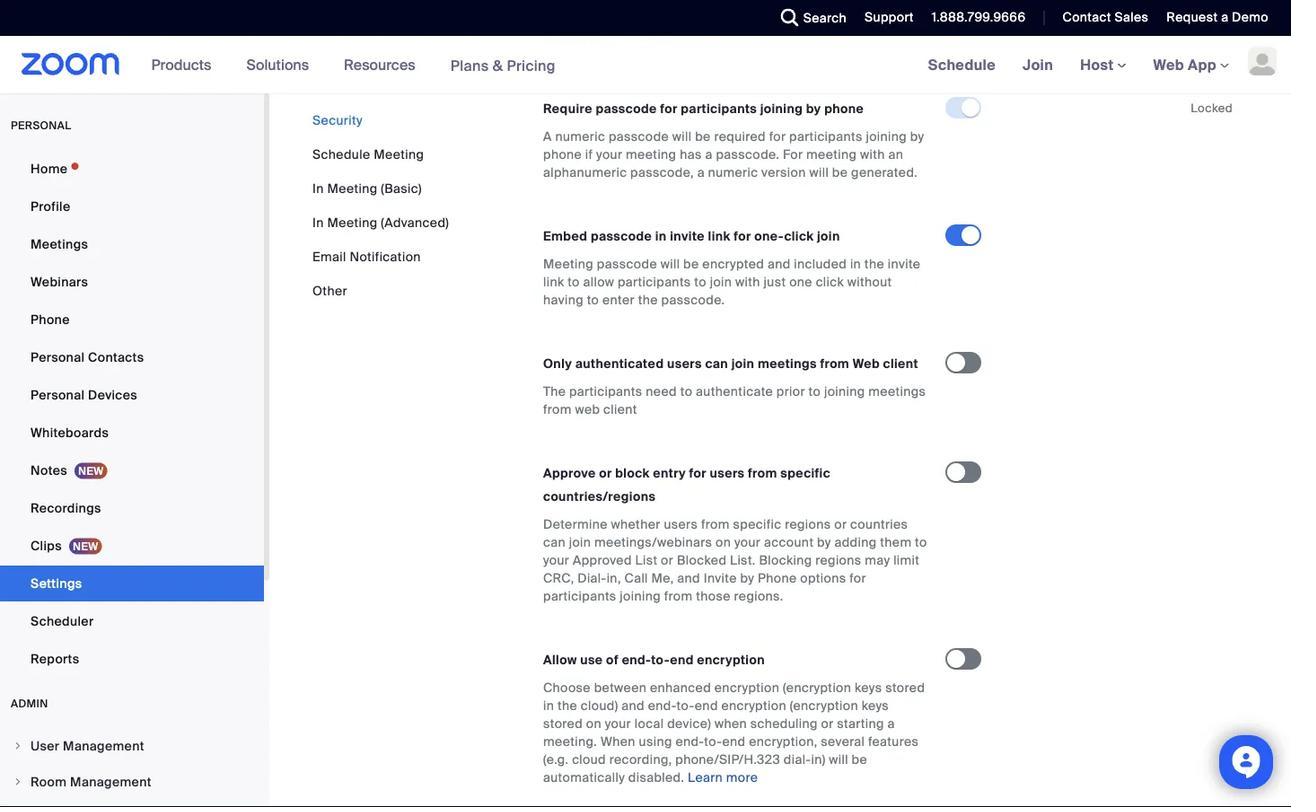 Task type: locate. For each thing, give the bounding box(es) containing it.
0 horizontal spatial and
[[622, 697, 645, 714]]

schedule down security
[[313, 146, 370, 163]]

1 vertical spatial passcode.
[[661, 292, 725, 308]]

users inside the determine whether users from specific regions or countries can join meetings/webinars on your account by adding them to your approved list or blocked list. blocking regions may limit crc, dial-in, call me, and invite by phone options for participants joining from those regions.
[[664, 516, 698, 533]]

encryption
[[697, 652, 765, 668], [715, 679, 780, 696], [722, 697, 787, 714]]

a up features in the bottom of the page
[[888, 715, 895, 732]]

personal up personal devices
[[31, 349, 85, 365]]

to down encrypted
[[694, 274, 707, 290]]

profile picture image
[[1248, 47, 1277, 75]]

passcode for for
[[596, 100, 657, 117]]

other link
[[313, 282, 347, 299]]

1 horizontal spatial web
[[1154, 55, 1184, 74]]

zoom logo image
[[22, 53, 120, 75]]

with down encrypted
[[735, 274, 760, 290]]

numeric down "required"
[[708, 164, 758, 181]]

0 vertical spatial on
[[716, 534, 731, 551]]

room
[[31, 774, 67, 790]]

phone inside the determine whether users from specific regions or countries can join meetings/webinars on your account by adding them to your approved list or blocked list. blocking regions may limit crc, dial-in, call me, and invite by phone options for participants joining from those regions.
[[758, 570, 797, 587]]

0 vertical spatial end
[[670, 652, 694, 668]]

1 vertical spatial link
[[543, 274, 564, 290]]

1 vertical spatial phone
[[543, 146, 582, 163]]

invite inside meeting passcode will be encrypted and included in the invite link to allow participants to join with just one click without having to enter the passcode.
[[888, 256, 921, 272]]

search
[[803, 9, 847, 26]]

scheduler link
[[0, 603, 264, 639]]

2 horizontal spatial end
[[722, 733, 746, 750]]

can down determine
[[543, 534, 566, 551]]

0 vertical spatial passcode.
[[716, 146, 780, 163]]

list
[[635, 552, 658, 569]]

and down between
[[622, 697, 645, 714]]

0 vertical spatial (encryption
[[783, 679, 852, 696]]

1 vertical spatial meetings
[[869, 383, 926, 400]]

end- right of
[[622, 652, 651, 668]]

1 vertical spatial regions
[[816, 552, 862, 569]]

has
[[680, 146, 702, 163]]

join up authenticate
[[732, 355, 755, 372]]

0 vertical spatial phone
[[31, 311, 70, 328]]

1 vertical spatial in
[[313, 214, 324, 231]]

management down user management menu item
[[70, 774, 152, 790]]

of
[[606, 652, 619, 668]]

0 horizontal spatial numeric
[[555, 128, 605, 145]]

0 vertical spatial can
[[705, 355, 728, 372]]

having
[[543, 292, 584, 308]]

0 vertical spatial click
[[784, 228, 814, 244]]

passcode. down "required"
[[716, 146, 780, 163]]

included
[[794, 256, 847, 272]]

list.
[[730, 552, 756, 569]]

join link
[[1009, 36, 1067, 93]]

0 vertical spatial and
[[768, 256, 791, 272]]

for up passcode,
[[660, 100, 678, 117]]

will inside meeting passcode will be encrypted and included in the invite link to allow participants to join with just one click without having to enter the passcode.
[[661, 256, 680, 272]]

schedule inside schedule link
[[928, 55, 996, 74]]

menu item
[[0, 801, 264, 807]]

them
[[880, 534, 912, 551]]

end
[[670, 652, 694, 668], [695, 697, 718, 714], [722, 733, 746, 750]]

0 vertical spatial regions
[[785, 516, 831, 533]]

0 vertical spatial users
[[667, 355, 702, 372]]

regions up the options
[[816, 552, 862, 569]]

for right entry
[[689, 465, 707, 481]]

can inside the determine whether users from specific regions or countries can join meetings/webinars on your account by adding them to your approved list or blocked list. blocking regions may limit crc, dial-in, call me, and invite by phone options for participants joining from those regions.
[[543, 534, 566, 551]]

1 vertical spatial users
[[710, 465, 745, 481]]

participants down the dial-
[[543, 588, 617, 605]]

1 horizontal spatial meetings
[[869, 383, 926, 400]]

2 horizontal spatial the
[[865, 256, 885, 272]]

0 vertical spatial client
[[883, 355, 919, 372]]

0 horizontal spatial the
[[558, 697, 578, 714]]

1 vertical spatial can
[[543, 534, 566, 551]]

by
[[806, 100, 821, 117], [910, 128, 924, 145], [817, 534, 831, 551], [740, 570, 754, 587]]

meetings
[[31, 236, 88, 252]]

on inside choose between enhanced encryption (encryption keys stored in the cloud) and end-to-end encryption (encryption keys stored on your local device) when scheduling or starting a meeting. when using end-to-end encryption, several features (e.g. cloud recording, phone/sip/h.323 dial-in) will be automatically disabled.
[[586, 715, 602, 732]]

joining up an
[[866, 128, 907, 145]]

meeting right for on the right top of page
[[806, 146, 857, 163]]

0 horizontal spatial web
[[853, 355, 880, 372]]

passcode inside meeting passcode will be encrypted and included in the invite link to allow participants to join with just one click without having to enter the passcode.
[[597, 256, 657, 272]]

0 horizontal spatial client
[[603, 401, 637, 418]]

block
[[615, 465, 650, 481]]

by inside a numeric passcode will be required for participants joining by phone if your meeting has a passcode. for meeting with an alphanumeric passcode, a numeric version will be generated.
[[910, 128, 924, 145]]

local
[[635, 715, 664, 732]]

1 vertical spatial specific
[[733, 516, 782, 533]]

1 horizontal spatial numeric
[[708, 164, 758, 181]]

management up room management
[[63, 738, 144, 754]]

join inside the determine whether users from specific regions or countries can join meetings/webinars on your account by adding them to your approved list or blocked list. blocking regions may limit crc, dial-in, call me, and invite by phone options for participants joining from those regions.
[[569, 534, 591, 551]]

the up without
[[865, 256, 885, 272]]

locked
[[1191, 100, 1233, 116]]

and down the blocked
[[677, 570, 700, 587]]

0 horizontal spatial phone
[[543, 146, 582, 163]]

from inside the participants need to authenticate prior to joining meetings from web client
[[543, 401, 572, 418]]

to- up enhanced
[[651, 652, 670, 668]]

phone up the generated.
[[824, 100, 864, 117]]

1 vertical spatial click
[[816, 274, 844, 290]]

plans & pricing link
[[450, 56, 556, 75], [450, 56, 556, 75]]

0 vertical spatial schedule
[[928, 55, 996, 74]]

host
[[1080, 55, 1118, 74]]

phone/sip/h.323
[[676, 751, 780, 768]]

regions up account
[[785, 516, 831, 533]]

will down embed passcode in invite link for one-click join
[[661, 256, 680, 272]]

or up 'several'
[[821, 715, 834, 732]]

learn more
[[688, 769, 758, 786]]

in down schedule meeting link
[[313, 180, 324, 197]]

2 horizontal spatial and
[[768, 256, 791, 272]]

your right if
[[596, 146, 623, 163]]

0 vertical spatial the
[[865, 256, 885, 272]]

1 horizontal spatial click
[[816, 274, 844, 290]]

1 horizontal spatial and
[[677, 570, 700, 587]]

to
[[568, 274, 580, 290], [694, 274, 707, 290], [587, 292, 599, 308], [680, 383, 693, 400], [809, 383, 821, 400], [915, 534, 927, 551]]

0 horizontal spatial link
[[543, 274, 564, 290]]

passcode. down encrypted
[[661, 292, 725, 308]]

click inside meeting passcode will be encrypted and included in the invite link to allow participants to join with just one click without having to enter the passcode.
[[816, 274, 844, 290]]

numeric up if
[[555, 128, 605, 145]]

in meeting (basic) link
[[313, 180, 422, 197]]

web inside meetings navigation
[[1154, 55, 1184, 74]]

several
[[821, 733, 865, 750]]

meeting up "email notification" link
[[327, 214, 378, 231]]

end- up local
[[648, 697, 677, 714]]

2 vertical spatial end
[[722, 733, 746, 750]]

be up has
[[695, 128, 711, 145]]

will down 'several'
[[829, 751, 849, 768]]

joining inside a numeric passcode will be required for participants joining by phone if your meeting has a passcode. for meeting with an alphanumeric passcode, a numeric version will be generated.
[[866, 128, 907, 145]]

participants up "required"
[[681, 100, 757, 117]]

in up without
[[850, 256, 861, 272]]

demo
[[1232, 9, 1269, 26]]

in
[[655, 228, 667, 244], [850, 256, 861, 272], [543, 697, 554, 714]]

banner containing products
[[0, 36, 1291, 95]]

from up account
[[748, 465, 777, 481]]

or inside approve or block entry for users from specific countries/regions
[[599, 465, 612, 481]]

0 horizontal spatial to-
[[651, 652, 670, 668]]

your up "when"
[[605, 715, 631, 732]]

client right "web"
[[603, 401, 637, 418]]

encryption,
[[749, 733, 818, 750]]

products button
[[151, 36, 219, 93]]

join
[[817, 228, 840, 244], [710, 274, 732, 290], [732, 355, 755, 372], [569, 534, 591, 551]]

from inside approve or block entry for users from specific countries/regions
[[748, 465, 777, 481]]

1.888.799.9666 button up join
[[918, 0, 1030, 36]]

stored up features in the bottom of the page
[[886, 679, 925, 696]]

users right entry
[[710, 465, 745, 481]]

on
[[716, 534, 731, 551], [586, 715, 602, 732]]

0 vertical spatial in
[[655, 228, 667, 244]]

0 horizontal spatial schedule
[[313, 146, 370, 163]]

to inside the determine whether users from specific regions or countries can join meetings/webinars on your account by adding them to your approved list or blocked list. blocking regions may limit crc, dial-in, call me, and invite by phone options for participants joining from those regions.
[[915, 534, 927, 551]]

0 vertical spatial link
[[708, 228, 731, 244]]

1 vertical spatial schedule
[[313, 146, 370, 163]]

join inside meeting passcode will be encrypted and included in the invite link to allow participants to join with just one click without having to enter the passcode.
[[710, 274, 732, 290]]

one
[[789, 274, 813, 290]]

0 horizontal spatial phone
[[31, 311, 70, 328]]

and up just
[[768, 256, 791, 272]]

2 meeting from the left
[[806, 146, 857, 163]]

personal inside personal contacts 'link'
[[31, 349, 85, 365]]

in
[[313, 180, 324, 197], [313, 214, 324, 231]]

will up has
[[672, 128, 692, 145]]

your inside choose between enhanced encryption (encryption keys stored in the cloud) and end-to-end encryption (encryption keys stored on your local device) when scheduling or starting a meeting. when using end-to-end encryption, several features (e.g. cloud recording, phone/sip/h.323 dial-in) will be automatically disabled.
[[605, 715, 631, 732]]

1 horizontal spatial stored
[[886, 679, 925, 696]]

0 horizontal spatial on
[[586, 715, 602, 732]]

for up for on the right top of page
[[769, 128, 786, 145]]

phone down a
[[543, 146, 582, 163]]

participants up for on the right top of page
[[789, 128, 863, 145]]

meeting up passcode,
[[626, 146, 677, 163]]

with up the generated.
[[860, 146, 885, 163]]

a right has
[[705, 146, 713, 163]]

a left "demo"
[[1221, 9, 1229, 26]]

approve or block entry for users from specific countries/regions
[[543, 465, 831, 505]]

1 vertical spatial end
[[695, 697, 718, 714]]

0 vertical spatial in
[[313, 180, 324, 197]]

web down without
[[853, 355, 880, 372]]

1 vertical spatial stored
[[543, 715, 583, 732]]

in down choose
[[543, 697, 554, 714]]

0 horizontal spatial in
[[543, 697, 554, 714]]

use
[[580, 652, 603, 668]]

stored
[[886, 679, 925, 696], [543, 715, 583, 732]]

1 in from the top
[[313, 180, 324, 197]]

(encryption up 'several'
[[790, 697, 858, 714]]

a down has
[[697, 164, 705, 181]]

link up having
[[543, 274, 564, 290]]

1 vertical spatial on
[[586, 715, 602, 732]]

meeting down the schedule meeting
[[327, 180, 378, 197]]

end- down device)
[[676, 733, 704, 750]]

1 vertical spatial and
[[677, 570, 700, 587]]

countries
[[850, 516, 908, 533]]

end up enhanced
[[670, 652, 694, 668]]

from down the
[[543, 401, 572, 418]]

0 horizontal spatial invite
[[670, 228, 705, 244]]

in down passcode,
[[655, 228, 667, 244]]

1 horizontal spatial schedule
[[928, 55, 996, 74]]

personal up whiteboards
[[31, 387, 85, 403]]

0 vertical spatial personal
[[31, 349, 85, 365]]

approved
[[573, 552, 632, 569]]

in inside choose between enhanced encryption (encryption keys stored in the cloud) and end-to-end encryption (encryption keys stored on your local device) when scheduling or starting a meeting. when using end-to-end encryption, several features (e.g. cloud recording, phone/sip/h.323 dial-in) will be automatically disabled.
[[543, 697, 554, 714]]

1 horizontal spatial in
[[655, 228, 667, 244]]

the for encryption
[[558, 697, 578, 714]]

phone down blocking at the bottom of page
[[758, 570, 797, 587]]

1 horizontal spatial phone
[[824, 100, 864, 117]]

joining
[[760, 100, 803, 117], [866, 128, 907, 145], [824, 383, 865, 400], [620, 588, 661, 605]]

to- up device)
[[677, 697, 695, 714]]

scheduling
[[750, 715, 818, 732]]

whether
[[611, 516, 661, 533]]

personal contacts link
[[0, 339, 264, 375]]

room management
[[31, 774, 152, 790]]

2 vertical spatial users
[[664, 516, 698, 533]]

will
[[672, 128, 692, 145], [810, 164, 829, 181], [661, 256, 680, 272], [829, 751, 849, 768]]

for
[[783, 146, 803, 163]]

1 horizontal spatial meeting
[[806, 146, 857, 163]]

phone
[[824, 100, 864, 117], [543, 146, 582, 163]]

1 vertical spatial client
[[603, 401, 637, 418]]

be left the generated.
[[832, 164, 848, 181]]

plans
[[450, 56, 489, 75]]

2 horizontal spatial to-
[[704, 733, 722, 750]]

1 horizontal spatial invite
[[888, 256, 921, 272]]

meeting for in meeting (advanced)
[[327, 214, 378, 231]]

schedule for schedule
[[928, 55, 996, 74]]

1 horizontal spatial the
[[638, 292, 658, 308]]

end-
[[622, 652, 651, 668], [648, 697, 677, 714], [676, 733, 704, 750]]

link up encrypted
[[708, 228, 731, 244]]

passcode,
[[630, 164, 694, 181]]

specific inside approve or block entry for users from specific countries/regions
[[781, 465, 831, 481]]

1 vertical spatial management
[[70, 774, 152, 790]]

be down embed passcode in invite link for one-click join
[[683, 256, 699, 272]]

in inside meeting passcode will be encrypted and included in the invite link to allow participants to join with just one click without having to enter the passcode.
[[850, 256, 861, 272]]

0 vertical spatial management
[[63, 738, 144, 754]]

participants inside the determine whether users from specific regions or countries can join meetings/webinars on your account by adding them to your approved list or blocked list. blocking regions may limit crc, dial-in, call me, and invite by phone options for participants joining from those regions.
[[543, 588, 617, 605]]

blocked
[[677, 552, 727, 569]]

1 vertical spatial invite
[[888, 256, 921, 272]]

stored up meeting.
[[543, 715, 583, 732]]

notification
[[350, 248, 421, 265]]

1 horizontal spatial client
[[883, 355, 919, 372]]

1 vertical spatial web
[[853, 355, 880, 372]]

0 vertical spatial web
[[1154, 55, 1184, 74]]

a numeric passcode will be required for participants joining by phone if your meeting has a passcode. for meeting with an alphanumeric passcode, a numeric version will be generated.
[[543, 128, 924, 181]]

alphanumeric
[[543, 164, 627, 181]]

if
[[585, 146, 593, 163]]

authenticated
[[575, 355, 664, 372]]

2 horizontal spatial in
[[850, 256, 861, 272]]

to down allow
[[587, 292, 599, 308]]

0 vertical spatial specific
[[781, 465, 831, 481]]

2 in from the top
[[313, 214, 324, 231]]

&
[[493, 56, 503, 75]]

authenticate
[[696, 383, 773, 400]]

for down the may
[[850, 570, 866, 587]]

click up included
[[784, 228, 814, 244]]

1 vertical spatial to-
[[677, 697, 695, 714]]

enhanced
[[650, 679, 711, 696]]

participants inside the participants need to authenticate prior to joining meetings from web client
[[569, 383, 643, 400]]

1.888.799.9666
[[932, 9, 1026, 26]]

joining right prior
[[824, 383, 865, 400]]

web left app
[[1154, 55, 1184, 74]]

for inside a numeric passcode will be required for participants joining by phone if your meeting has a passcode. for meeting with an alphanumeric passcode, a numeric version will be generated.
[[769, 128, 786, 145]]

2 vertical spatial the
[[558, 697, 578, 714]]

participants
[[681, 100, 757, 117], [789, 128, 863, 145], [618, 274, 691, 290], [569, 383, 643, 400], [543, 588, 617, 605]]

1 vertical spatial phone
[[758, 570, 797, 587]]

meeting for schedule meeting
[[374, 146, 424, 163]]

invite up encrypted
[[670, 228, 705, 244]]

specific
[[781, 465, 831, 481], [733, 516, 782, 533]]

click down included
[[816, 274, 844, 290]]

0 vertical spatial invite
[[670, 228, 705, 244]]

devices
[[88, 387, 137, 403]]

support
[[865, 9, 914, 26]]

can up authenticate
[[705, 355, 728, 372]]

meetings inside the participants need to authenticate prior to joining meetings from web client
[[869, 383, 926, 400]]

the
[[865, 256, 885, 272], [638, 292, 658, 308], [558, 697, 578, 714]]

1 vertical spatial keys
[[862, 697, 889, 714]]

1 personal from the top
[[31, 349, 85, 365]]

click
[[784, 228, 814, 244], [816, 274, 844, 290]]

or up me,
[[661, 552, 674, 569]]

the for one-
[[865, 256, 885, 272]]

0 vertical spatial phone
[[824, 100, 864, 117]]

participants up enter on the top left
[[618, 274, 691, 290]]

******
[[611, 31, 639, 48]]

to- up phone/sip/h.323
[[704, 733, 722, 750]]

personal for personal devices
[[31, 387, 85, 403]]

product information navigation
[[138, 36, 569, 95]]

embed passcode in invite link for one-click join
[[543, 228, 840, 244]]

end down when
[[722, 733, 746, 750]]

0 vertical spatial to-
[[651, 652, 670, 668]]

to up limit
[[915, 534, 927, 551]]

1 vertical spatial numeric
[[708, 164, 758, 181]]

for left "one-"
[[734, 228, 751, 244]]

1 horizontal spatial phone
[[758, 570, 797, 587]]

passcode inside a numeric passcode will be required for participants joining by phone if your meeting has a passcode. for meeting with an alphanumeric passcode, a numeric version will be generated.
[[609, 128, 669, 145]]

banner
[[0, 36, 1291, 95]]

2 vertical spatial end-
[[676, 733, 704, 750]]

passcode. inside a numeric passcode will be required for participants joining by phone if your meeting has a passcode. for meeting with an alphanumeric passcode, a numeric version will be generated.
[[716, 146, 780, 163]]

be
[[695, 128, 711, 145], [832, 164, 848, 181], [683, 256, 699, 272], [852, 751, 868, 768]]

users up need
[[667, 355, 702, 372]]

personal inside personal devices link
[[31, 387, 85, 403]]

1 horizontal spatial to-
[[677, 697, 695, 714]]

0 vertical spatial meetings
[[758, 355, 817, 372]]

the right enter on the top left
[[638, 292, 658, 308]]

menu bar
[[313, 111, 449, 300]]

joining up for on the right top of page
[[760, 100, 803, 117]]

determine
[[543, 516, 608, 533]]

the down choose
[[558, 697, 578, 714]]

with inside a numeric passcode will be required for participants joining by phone if your meeting has a passcode. for meeting with an alphanumeric passcode, a numeric version will be generated.
[[860, 146, 885, 163]]

starting
[[837, 715, 884, 732]]

0 vertical spatial with
[[860, 146, 885, 163]]

1 horizontal spatial on
[[716, 534, 731, 551]]

just
[[764, 274, 786, 290]]

in,
[[607, 570, 621, 587]]

2 personal from the top
[[31, 387, 85, 403]]

1 meeting from the left
[[626, 146, 677, 163]]

passcode. inside meeting passcode will be encrypted and included in the invite link to allow participants to join with just one click without having to enter the passcode.
[[661, 292, 725, 308]]

or up countries/regions
[[599, 465, 612, 481]]

2 vertical spatial and
[[622, 697, 645, 714]]

client down without
[[883, 355, 919, 372]]

passcode for will
[[597, 256, 657, 272]]

the inside choose between enhanced encryption (encryption keys stored in the cloud) and end-to-end encryption (encryption keys stored on your local device) when scheduling or starting a meeting. when using end-to-end encryption, several features (e.g. cloud recording, phone/sip/h.323 dial-in) will be automatically disabled.
[[558, 697, 578, 714]]

your up list.
[[735, 534, 761, 551]]

join down encrypted
[[710, 274, 732, 290]]

1 horizontal spatial with
[[860, 146, 885, 163]]

may
[[865, 552, 890, 569]]

client inside the participants need to authenticate prior to joining meetings from web client
[[603, 401, 637, 418]]

join down determine
[[569, 534, 591, 551]]

show button
[[647, 32, 680, 48]]

settings link
[[0, 566, 264, 602]]

menu bar containing security
[[313, 111, 449, 300]]

users
[[667, 355, 702, 372], [710, 465, 745, 481], [664, 516, 698, 533]]



Task type: describe. For each thing, give the bounding box(es) containing it.
only authenticated users can join meetings from web client
[[543, 355, 919, 372]]

1 vertical spatial the
[[638, 292, 658, 308]]

account
[[764, 534, 814, 551]]

room management menu item
[[0, 765, 264, 799]]

0 horizontal spatial stored
[[543, 715, 583, 732]]

blocking
[[759, 552, 812, 569]]

1 horizontal spatial link
[[708, 228, 731, 244]]

schedule link
[[915, 36, 1009, 93]]

more
[[726, 769, 758, 786]]

1 vertical spatial encryption
[[715, 679, 780, 696]]

meeting inside meeting passcode will be encrypted and included in the invite link to allow participants to join with just one click without having to enter the passcode.
[[543, 256, 594, 272]]

right image
[[13, 741, 23, 752]]

web
[[575, 401, 600, 418]]

2 vertical spatial encryption
[[722, 697, 787, 714]]

joining inside the participants need to authenticate prior to joining meetings from web client
[[824, 383, 865, 400]]

the participants need to authenticate prior to joining meetings from web client
[[543, 383, 926, 418]]

settings
[[31, 575, 82, 592]]

meeting.
[[543, 733, 597, 750]]

crc,
[[543, 570, 574, 587]]

1 horizontal spatial end
[[695, 697, 718, 714]]

phone inside phone link
[[31, 311, 70, 328]]

users for from
[[664, 516, 698, 533]]

notes link
[[0, 453, 264, 489]]

determine whether users from specific regions or countries can join meetings/webinars on your account by adding them to your approved list or blocked list. blocking regions may limit crc, dial-in, call me, and invite by phone options for participants joining from those regions.
[[543, 516, 927, 605]]

0 vertical spatial stored
[[886, 679, 925, 696]]

meeting passcode will be encrypted and included in the invite link to allow participants to join with just one click without having to enter the passcode.
[[543, 256, 921, 308]]

schedule meeting
[[313, 146, 424, 163]]

recordings
[[31, 500, 101, 516]]

reports
[[31, 651, 79, 667]]

without
[[847, 274, 892, 290]]

meeting for in meeting (basic)
[[327, 180, 378, 197]]

be inside choose between enhanced encryption (encryption keys stored in the cloud) and end-to-end encryption (encryption keys stored on your local device) when scheduling or starting a meeting. when using end-to-end encryption, several features (e.g. cloud recording, phone/sip/h.323 dial-in) will be automatically disabled.
[[852, 751, 868, 768]]

in meeting (basic)
[[313, 180, 422, 197]]

request
[[1167, 9, 1218, 26]]

allow
[[543, 652, 577, 668]]

schedule meeting link
[[313, 146, 424, 163]]

user
[[31, 738, 60, 754]]

and inside choose between enhanced encryption (encryption keys stored in the cloud) and end-to-end encryption (encryption keys stored on your local device) when scheduling or starting a meeting. when using end-to-end encryption, several features (e.g. cloud recording, phone/sip/h.323 dial-in) will be automatically disabled.
[[622, 697, 645, 714]]

in for one-
[[850, 256, 861, 272]]

in)
[[811, 751, 826, 768]]

dial-
[[578, 570, 607, 587]]

limit
[[894, 552, 920, 569]]

joining inside the determine whether users from specific regions or countries can join meetings/webinars on your account by adding them to your approved list or blocked list. blocking regions may limit crc, dial-in, call me, and invite by phone options for participants joining from those regions.
[[620, 588, 661, 605]]

1 horizontal spatial can
[[705, 355, 728, 372]]

personal for personal contacts
[[31, 349, 85, 365]]

solutions button
[[246, 36, 317, 93]]

schedule for schedule meeting
[[313, 146, 370, 163]]

in meeting (advanced) link
[[313, 214, 449, 231]]

request a demo
[[1167, 9, 1269, 26]]

webinars link
[[0, 264, 264, 300]]

admin
[[11, 697, 48, 711]]

your up crc,
[[543, 552, 570, 569]]

those
[[696, 588, 731, 605]]

join up included
[[817, 228, 840, 244]]

from up the blocked
[[701, 516, 730, 533]]

join
[[1023, 55, 1053, 74]]

web app
[[1154, 55, 1217, 74]]

your inside a numeric passcode will be required for participants joining by phone if your meeting has a passcode. for meeting with an alphanumeric passcode, a numeric version will be generated.
[[596, 146, 623, 163]]

2 vertical spatial to-
[[704, 733, 722, 750]]

to right need
[[680, 383, 693, 400]]

0 vertical spatial end-
[[622, 652, 651, 668]]

email
[[313, 248, 346, 265]]

personal menu menu
[[0, 151, 264, 679]]

in for in meeting (basic)
[[313, 180, 324, 197]]

and inside meeting passcode will be encrypted and included in the invite link to allow participants to join with just one click without having to enter the passcode.
[[768, 256, 791, 272]]

or up adding
[[834, 516, 847, 533]]

passcode for in
[[591, 228, 652, 244]]

profile link
[[0, 189, 264, 225]]

home
[[31, 160, 68, 177]]

the
[[543, 383, 566, 400]]

choose
[[543, 679, 591, 696]]

passcode:
[[543, 31, 607, 48]]

a inside choose between enhanced encryption (encryption keys stored in the cloud) and end-to-end encryption (encryption keys stored on your local device) when scheduling or starting a meeting. when using end-to-end encryption, several features (e.g. cloud recording, phone/sip/h.323 dial-in) will be automatically disabled.
[[888, 715, 895, 732]]

on inside the determine whether users from specific regions or countries can join meetings/webinars on your account by adding them to your approved list or blocked list. blocking regions may limit crc, dial-in, call me, and invite by phone options for participants joining from those regions.
[[716, 534, 731, 551]]

0 horizontal spatial meetings
[[758, 355, 817, 372]]

will inside choose between enhanced encryption (encryption keys stored in the cloud) and end-to-end encryption (encryption keys stored on your local device) when scheduling or starting a meeting. when using end-to-end encryption, several features (e.g. cloud recording, phone/sip/h.323 dial-in) will be automatically disabled.
[[829, 751, 849, 768]]

email notification
[[313, 248, 421, 265]]

security link
[[313, 112, 363, 128]]

meetings navigation
[[915, 36, 1291, 95]]

plans & pricing
[[450, 56, 556, 75]]

allow
[[583, 274, 614, 290]]

approve
[[543, 465, 596, 481]]

be inside meeting passcode will be encrypted and included in the invite link to allow participants to join with just one click without having to enter the passcode.
[[683, 256, 699, 272]]

cloud
[[572, 751, 606, 768]]

to up having
[[568, 274, 580, 290]]

to right prior
[[809, 383, 821, 400]]

and inside the determine whether users from specific regions or countries can join meetings/webinars on your account by adding them to your approved list or blocked list. blocking regions may limit crc, dial-in, call me, and invite by phone options for participants joining from those regions.
[[677, 570, 700, 587]]

0 horizontal spatial click
[[784, 228, 814, 244]]

when
[[601, 733, 636, 750]]

resources button
[[344, 36, 424, 93]]

choose between enhanced encryption (encryption keys stored in the cloud) and end-to-end encryption (encryption keys stored on your local device) when scheduling or starting a meeting. when using end-to-end encryption, several features (e.g. cloud recording, phone/sip/h.323 dial-in) will be automatically disabled.
[[543, 679, 925, 786]]

1.888.799.9666 button up schedule link
[[932, 9, 1026, 26]]

user management menu item
[[0, 729, 264, 763]]

in meeting (advanced)
[[313, 214, 449, 231]]

whiteboards link
[[0, 415, 264, 451]]

automatically
[[543, 769, 625, 786]]

participants inside a numeric passcode will be required for participants joining by phone if your meeting has a passcode. for meeting with an alphanumeric passcode, a numeric version will be generated.
[[789, 128, 863, 145]]

host button
[[1080, 55, 1127, 74]]

personal devices link
[[0, 377, 264, 413]]

in for encryption
[[543, 697, 554, 714]]

for inside approve or block entry for users from specific countries/regions
[[689, 465, 707, 481]]

sales
[[1115, 9, 1149, 26]]

for inside the determine whether users from specific regions or countries can join meetings/webinars on your account by adding them to your approved list or blocked list. blocking regions may limit crc, dial-in, call me, and invite by phone options for participants joining from those regions.
[[850, 570, 866, 587]]

clips
[[31, 537, 62, 554]]

email notification link
[[313, 248, 421, 265]]

right image
[[13, 777, 23, 788]]

phone inside a numeric passcode will be required for participants joining by phone if your meeting has a passcode. for meeting with an alphanumeric passcode, a numeric version will be generated.
[[543, 146, 582, 163]]

app
[[1188, 55, 1217, 74]]

version
[[762, 164, 806, 181]]

admin menu menu
[[0, 729, 264, 807]]

1 vertical spatial end-
[[648, 697, 677, 714]]

adding
[[835, 534, 877, 551]]

management for room management
[[70, 774, 152, 790]]

required
[[714, 128, 766, 145]]

require passcode for participants joining by phone
[[543, 100, 864, 117]]

management for user management
[[63, 738, 144, 754]]

from down me,
[[664, 588, 693, 605]]

specific inside the determine whether users from specific regions or countries can join meetings/webinars on your account by adding them to your approved list or blocked list. blocking regions may limit crc, dial-in, call me, and invite by phone options for participants joining from those regions.
[[733, 516, 782, 533]]

disabled.
[[628, 769, 685, 786]]

0 vertical spatial keys
[[855, 679, 882, 696]]

need
[[646, 383, 677, 400]]

(e.g.
[[543, 751, 569, 768]]

dial-
[[784, 751, 811, 768]]

0 horizontal spatial end
[[670, 652, 694, 668]]

products
[[151, 55, 211, 74]]

link inside meeting passcode will be encrypted and included in the invite link to allow participants to join with just one click without having to enter the passcode.
[[543, 274, 564, 290]]

users for can
[[667, 355, 702, 372]]

or inside choose between enhanced encryption (encryption keys stored in the cloud) and end-to-end encryption (encryption keys stored on your local device) when scheduling or starting a meeting. when using end-to-end encryption, several features (e.g. cloud recording, phone/sip/h.323 dial-in) will be automatically disabled.
[[821, 715, 834, 732]]

me,
[[652, 570, 674, 587]]

with inside meeting passcode will be encrypted and included in the invite link to allow participants to join with just one click without having to enter the passcode.
[[735, 274, 760, 290]]

call
[[625, 570, 648, 587]]

in for in meeting (advanced)
[[313, 214, 324, 231]]

1 vertical spatial (encryption
[[790, 697, 858, 714]]

scheduler
[[31, 613, 94, 630]]

embed
[[543, 228, 588, 244]]

participants inside meeting passcode will be encrypted and included in the invite link to allow participants to join with just one click without having to enter the passcode.
[[618, 274, 691, 290]]

from down without
[[820, 355, 850, 372]]

will right version
[[810, 164, 829, 181]]

require
[[543, 100, 593, 117]]

0 vertical spatial encryption
[[697, 652, 765, 668]]

recording,
[[609, 751, 672, 768]]

countries/regions
[[543, 488, 656, 505]]

show
[[647, 32, 680, 48]]

an
[[889, 146, 904, 163]]

meetings link
[[0, 226, 264, 262]]

users inside approve or block entry for users from specific countries/regions
[[710, 465, 745, 481]]



Task type: vqa. For each thing, say whether or not it's contained in the screenshot.
the keys to the bottom
yes



